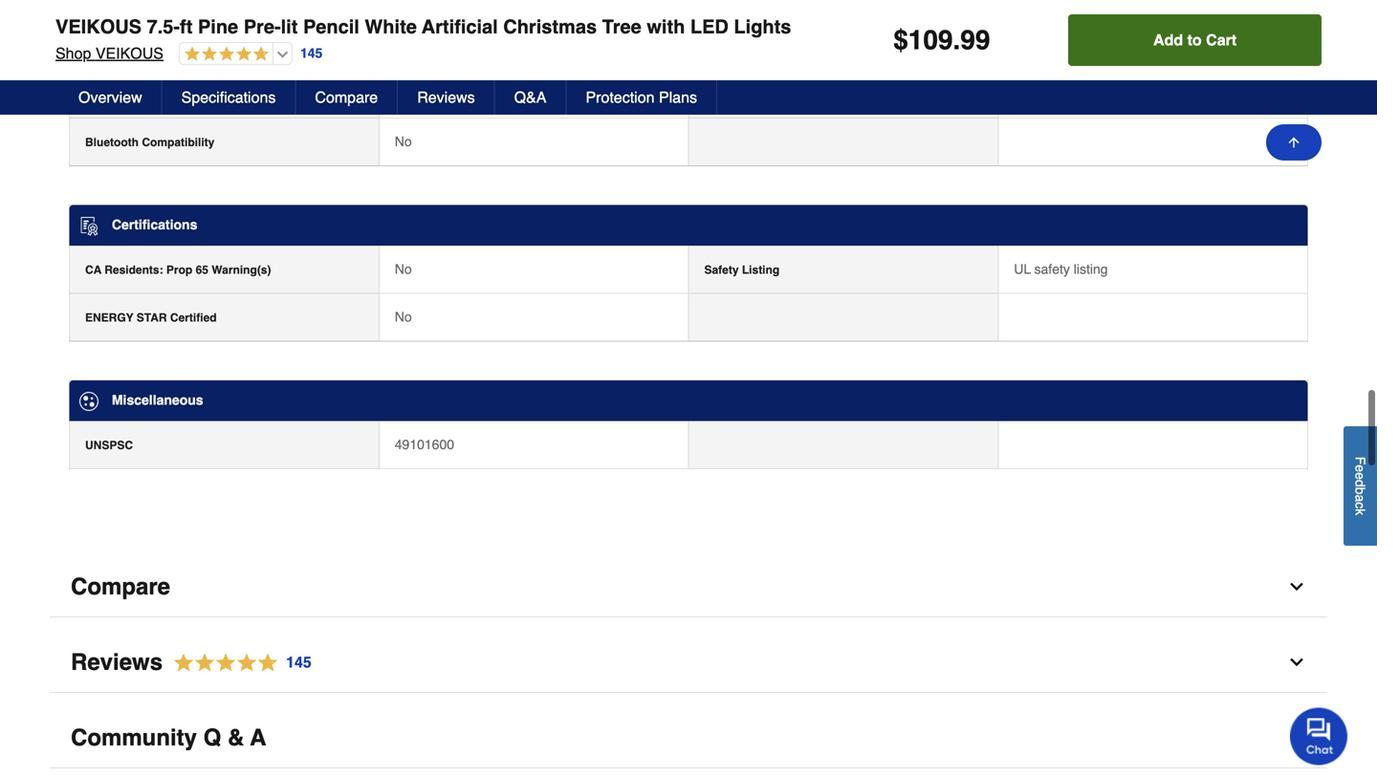 Task type: describe. For each thing, give the bounding box(es) containing it.
ca
[[85, 264, 102, 277]]

q&a button
[[495, 80, 567, 115]]

tree
[[602, 16, 642, 38]]

warning(s)
[[212, 264, 271, 277]]

white
[[365, 16, 417, 38]]

4.7 stars image containing 145
[[163, 650, 313, 676]]

reviews button
[[398, 80, 495, 115]]

ul safety listing
[[1014, 262, 1109, 277]]

ca residents: prop 65 warning(s)
[[85, 264, 271, 277]]

f e e d b a c k
[[1353, 457, 1369, 516]]

compare for q&a
[[315, 89, 378, 106]]

community
[[71, 725, 197, 751]]

f
[[1353, 457, 1369, 465]]

shop veikous
[[55, 44, 164, 62]]

chat invite button image
[[1291, 708, 1349, 766]]

safety
[[1035, 262, 1071, 277]]

plans
[[659, 89, 697, 106]]

add to cart button
[[1069, 14, 1322, 66]]

miscellaneous
[[112, 393, 203, 408]]

energy star certified
[[85, 311, 217, 325]]

k
[[1353, 509, 1369, 516]]

overview button
[[59, 80, 162, 115]]

99
[[961, 25, 991, 55]]

unspsc
[[85, 439, 133, 452]]

lights
[[734, 16, 792, 38]]

protection plans button
[[567, 80, 718, 115]]

energy
[[85, 311, 134, 325]]

0 vertical spatial 145
[[300, 46, 323, 61]]

listing
[[742, 264, 780, 277]]

specifications button
[[162, 80, 296, 115]]

a
[[1353, 495, 1369, 502]]

pencil
[[303, 16, 360, 38]]

0 vertical spatial 4.7 stars image
[[180, 46, 269, 64]]

f e e d b a c k button
[[1344, 427, 1378, 546]]

protection
[[586, 89, 655, 106]]

7.5-
[[147, 16, 180, 38]]

&
[[228, 725, 244, 751]]

b
[[1353, 488, 1369, 495]]

christmas
[[504, 16, 597, 38]]

cart
[[1207, 31, 1237, 49]]

compare button for community q & a
[[50, 558, 1328, 618]]

2 e from the top
[[1353, 473, 1369, 480]]

$ 109 . 99
[[894, 25, 991, 55]]

ul
[[1014, 262, 1031, 277]]

compatibility down app compatibility
[[142, 136, 215, 149]]

compatibility down 7.5-
[[112, 42, 197, 57]]

overview
[[78, 89, 142, 106]]

d
[[1353, 480, 1369, 488]]



Task type: locate. For each thing, give the bounding box(es) containing it.
compare for community q & a
[[71, 574, 170, 600]]

reviews for q&a
[[417, 89, 475, 106]]

1 vertical spatial no
[[395, 262, 412, 277]]

.
[[953, 25, 961, 55]]

reviews inside button
[[417, 89, 475, 106]]

$
[[894, 25, 909, 55]]

1 chevron down image from the top
[[1288, 578, 1307, 597]]

chevron down image
[[1288, 578, 1307, 597], [1288, 653, 1307, 672], [1288, 729, 1307, 748]]

4.7 stars image
[[180, 46, 269, 64], [163, 650, 313, 676]]

arrow up image
[[1287, 135, 1302, 150]]

compatibility right the fi
[[736, 88, 809, 102]]

veikous up app compatibility
[[96, 44, 164, 62]]

specifications
[[181, 89, 276, 106]]

add to cart
[[1154, 31, 1237, 49]]

compatibility
[[112, 42, 197, 57], [111, 88, 183, 102], [736, 88, 809, 102], [142, 136, 215, 149]]

0 horizontal spatial compare
[[71, 574, 170, 600]]

1 vertical spatial 145
[[286, 654, 312, 671]]

4.7 stars image up &
[[163, 650, 313, 676]]

no for n/a
[[395, 134, 412, 149]]

0 horizontal spatial reviews
[[71, 649, 163, 676]]

safety
[[705, 264, 739, 277]]

1 no from the top
[[395, 134, 412, 149]]

fi
[[722, 88, 733, 102]]

veikous
[[55, 16, 142, 38], [96, 44, 164, 62]]

listing
[[1074, 262, 1109, 277]]

1 horizontal spatial reviews
[[417, 89, 475, 106]]

65
[[196, 264, 209, 277]]

145
[[300, 46, 323, 61], [286, 654, 312, 671]]

add
[[1154, 31, 1184, 49]]

2 vertical spatial chevron down image
[[1288, 729, 1307, 748]]

e
[[1353, 465, 1369, 473], [1353, 473, 1369, 480]]

reviews
[[417, 89, 475, 106], [71, 649, 163, 676]]

49101600
[[395, 437, 455, 452]]

reviews up community
[[71, 649, 163, 676]]

c
[[1353, 502, 1369, 509]]

2 no from the top
[[395, 262, 412, 277]]

certifications
[[112, 217, 197, 233]]

0 vertical spatial compare button
[[296, 80, 398, 115]]

with
[[647, 16, 685, 38]]

compare
[[315, 89, 378, 106], [71, 574, 170, 600]]

veikous 7.5-ft pine pre-lit pencil white artificial christmas tree with led lights
[[55, 16, 792, 38]]

2 vertical spatial no
[[395, 310, 412, 325]]

compare button
[[296, 80, 398, 115], [50, 558, 1328, 618]]

compatibility up bluetooth compatibility on the top of page
[[111, 88, 183, 102]]

chevron down image inside community q & a button
[[1288, 729, 1307, 748]]

1 e from the top
[[1353, 465, 1369, 473]]

no for no
[[395, 310, 412, 325]]

4.7 stars image down pine
[[180, 46, 269, 64]]

0 vertical spatial veikous
[[55, 16, 142, 38]]

app compatibility
[[85, 88, 183, 102]]

q
[[203, 725, 221, 751]]

community q & a
[[71, 725, 266, 751]]

safety listing
[[705, 264, 780, 277]]

chevron down image for reviews
[[1288, 653, 1307, 672]]

shop
[[55, 44, 91, 62]]

lit
[[281, 16, 298, 38]]

0 vertical spatial chevron down image
[[1288, 578, 1307, 597]]

artificial
[[422, 16, 498, 38]]

e up b
[[1353, 473, 1369, 480]]

2 chevron down image from the top
[[1288, 653, 1307, 672]]

star
[[137, 311, 167, 325]]

protection plans
[[586, 89, 697, 106]]

a
[[250, 725, 266, 751]]

wi-
[[705, 88, 722, 102]]

1 vertical spatial compare button
[[50, 558, 1328, 618]]

reviews right n/a
[[417, 89, 475, 106]]

chevron down image for community q & a
[[1288, 729, 1307, 748]]

1 vertical spatial compare
[[71, 574, 170, 600]]

compare button for q&a
[[296, 80, 398, 115]]

bluetooth
[[85, 136, 139, 149]]

residents:
[[105, 264, 163, 277]]

no
[[395, 134, 412, 149], [395, 262, 412, 277], [395, 310, 412, 325]]

0 vertical spatial compare
[[315, 89, 378, 106]]

community q & a button
[[50, 709, 1328, 769]]

prop
[[166, 264, 193, 277]]

e up d at the bottom of page
[[1353, 465, 1369, 473]]

0 vertical spatial no
[[395, 134, 412, 149]]

3 no from the top
[[395, 310, 412, 325]]

q&a
[[514, 89, 547, 106]]

certified
[[170, 311, 217, 325]]

reviews for community q & a
[[71, 649, 163, 676]]

veikous up 'shop veikous'
[[55, 16, 142, 38]]

pine
[[198, 16, 238, 38]]

to
[[1188, 31, 1202, 49]]

pre-
[[244, 16, 281, 38]]

chevron down image for compare
[[1288, 578, 1307, 597]]

109
[[909, 25, 953, 55]]

app
[[85, 88, 107, 102]]

ft
[[180, 16, 193, 38]]

1 vertical spatial 4.7 stars image
[[163, 650, 313, 676]]

wi-fi compatibility
[[705, 88, 809, 102]]

led
[[691, 16, 729, 38]]

3 chevron down image from the top
[[1288, 729, 1307, 748]]

145 inside 4.7 stars 'image'
[[286, 654, 312, 671]]

bluetooth compatibility
[[85, 136, 215, 149]]

0 vertical spatial reviews
[[417, 89, 475, 106]]

n/a
[[395, 86, 417, 102]]

1 horizontal spatial compare
[[315, 89, 378, 106]]

1 vertical spatial reviews
[[71, 649, 163, 676]]

1 vertical spatial chevron down image
[[1288, 653, 1307, 672]]

1 vertical spatial veikous
[[96, 44, 164, 62]]



Task type: vqa. For each thing, say whether or not it's contained in the screenshot.
Shop these last-minute gifts. $99 or less. Quantities are limited and won't last. Image
no



